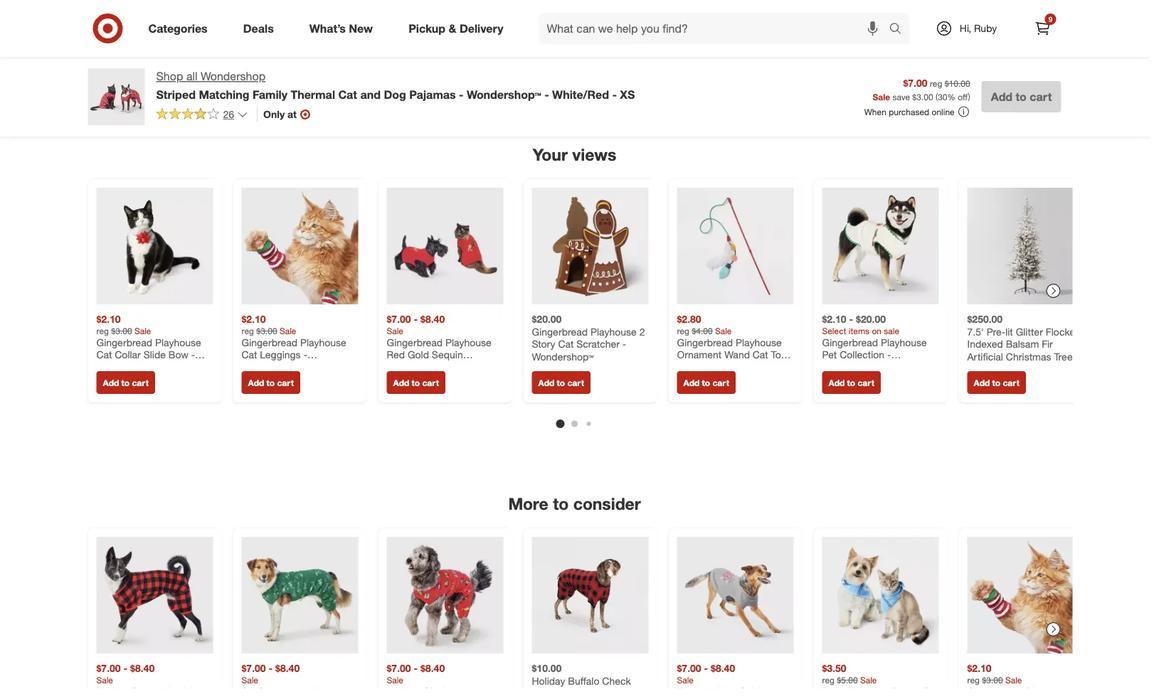 Task type: locate. For each thing, give the bounding box(es) containing it.
add to cart button for $20.00 gingerbread playhouse 2 story cat scratcher - wondershop™
[[532, 372, 591, 394]]

cat left collar
[[96, 349, 112, 361]]

to for $250.00 7.5' pre-lit glitter flocked indexed balsam fir artificial christmas tree pure white lights - wondershop™
[[993, 378, 1001, 388]]

wondershop™ inside "$2.10 reg $3.00 sale gingerbread playhouse cat collar slide bow - wondershop™"
[[96, 361, 158, 374]]

flocked
[[1046, 326, 1081, 338]]

- inside $250.00 7.5' pre-lit glitter flocked indexed balsam fir artificial christmas tree pure white lights - wondershop™
[[1049, 363, 1053, 375]]

1 horizontal spatial dog
[[384, 87, 406, 101]]

add for $20.00 gingerbread playhouse 2 story cat scratcher - wondershop™
[[538, 378, 555, 388]]

$2.10 reg $3.00 sale gingerbread playhouse cat collar slide bow - wondershop™
[[96, 313, 201, 374]]

costumes
[[312, 73, 364, 87]]

$2.10 reg $3.00 sale gingerbread playhouse cat leggings - wondershop™
[[242, 313, 346, 374]]

reg inside $2.10 reg $3.00 sale
[[968, 675, 980, 686]]

ruby
[[974, 22, 997, 35]]

& up and
[[367, 73, 375, 87]]

- inside $20.00 gingerbread playhouse 2 story cat scratcher - wondershop™
[[623, 338, 627, 351]]

items
[[849, 326, 870, 336]]

0 vertical spatial &
[[449, 21, 457, 35]]

categories
[[148, 21, 208, 35]]

buffalo
[[568, 675, 600, 687]]

- inside "$2.80 reg $4.00 sale gingerbread playhouse ornament wand cat toy - wondershop™"
[[789, 349, 793, 361]]

$7.00 for buffalo check matching family dog pajamas - wondershop™ - black/red image
[[96, 662, 121, 675]]

reg inside "$3.50 reg $5.00 sale"
[[822, 675, 835, 686]]

cat right "story"
[[558, 338, 574, 351]]

white/red
[[552, 87, 609, 101]]

related categories
[[501, 33, 648, 53]]

%
[[948, 91, 956, 102]]

1 vertical spatial $10.00
[[532, 662, 562, 675]]

$7.00 inside $7.00 reg $10.00 sale save $ 3.00 ( 30 % off )
[[904, 77, 928, 89]]

gingerbread inside "$2.10 reg $3.00 sale gingerbread playhouse cat collar slide bow - wondershop™"
[[96, 336, 152, 349]]

$20.00 up collection
[[856, 313, 886, 326]]

1 horizontal spatial $20.00
[[856, 313, 886, 326]]

add to cart for $2.10 - $20.00 select items on sale gingerbread playhouse pet collection - wondershop™
[[829, 378, 875, 388]]

wondershop™ inside $2.10 - $20.00 select items on sale gingerbread playhouse pet collection - wondershop™
[[822, 361, 884, 374]]

$3.00 for collar
[[111, 326, 132, 336]]

add to cart button for $2.10 reg $3.00 sale gingerbread playhouse cat leggings - wondershop™
[[242, 372, 300, 394]]

gingerbread playhouse cat leggings - wondershop™ image
[[242, 188, 358, 305], [968, 537, 1084, 654]]

off
[[958, 91, 968, 102]]

add to cart button for $250.00 7.5' pre-lit glitter flocked indexed balsam fir artificial christmas tree pure white lights - wondershop™
[[968, 372, 1026, 394]]

add
[[991, 90, 1013, 104], [103, 378, 119, 388], [248, 378, 264, 388], [393, 378, 409, 388], [538, 378, 555, 388], [684, 378, 700, 388], [829, 378, 845, 388], [974, 378, 990, 388]]

1 horizontal spatial $3.00
[[256, 326, 277, 336]]

0 horizontal spatial &
[[367, 73, 375, 87]]

$10.00 inside $7.00 reg $10.00 sale save $ 3.00 ( 30 % off )
[[945, 78, 971, 89]]

cat down costumes at the left
[[338, 87, 357, 101]]

0 horizontal spatial $20.00
[[532, 313, 562, 326]]

categories link
[[136, 13, 225, 44]]

cart for $250.00 7.5' pre-lit glitter flocked indexed balsam fir artificial christmas tree pure white lights - wondershop™
[[1003, 378, 1020, 388]]

0 horizontal spatial $3.00
[[111, 326, 132, 336]]

wondershop™ inside $2.10 reg $3.00 sale gingerbread playhouse cat leggings - wondershop™
[[242, 361, 304, 374]]

$2.10 inside "$2.10 reg $3.00 sale gingerbread playhouse cat collar slide bow - wondershop™"
[[96, 313, 121, 326]]

gingerbread for gingerbread playhouse ornament wand cat toy - wondershop™
[[677, 336, 733, 349]]

$
[[913, 91, 917, 102]]

)
[[968, 91, 971, 102]]

0 vertical spatial $10.00
[[945, 78, 971, 89]]

cat inside shop all wondershop striped matching family thermal cat and dog pajamas - wondershop™ - white/red - xs
[[338, 87, 357, 101]]

reg inside "$2.80 reg $4.00 sale gingerbread playhouse ornament wand cat toy - wondershop™"
[[677, 326, 690, 336]]

26
[[223, 108, 234, 121]]

delivery
[[460, 21, 504, 35]]

matching
[[199, 87, 249, 101]]

$7.00
[[904, 77, 928, 89], [387, 313, 411, 326], [96, 662, 121, 675], [242, 662, 266, 675], [387, 662, 411, 675], [677, 662, 701, 675]]

wondershop
[[201, 69, 266, 83]]

add to cart button
[[982, 81, 1062, 112], [96, 372, 155, 394], [242, 372, 300, 394], [387, 372, 445, 394], [532, 372, 591, 394], [677, 372, 736, 394], [822, 372, 881, 394], [968, 372, 1026, 394]]

cat
[[863, 73, 881, 87], [338, 87, 357, 101], [558, 338, 574, 351], [96, 349, 112, 361], [242, 349, 257, 361], [753, 349, 768, 361]]

sale
[[873, 91, 890, 102], [134, 326, 151, 336], [280, 326, 296, 336], [387, 326, 404, 336], [715, 326, 732, 336], [96, 675, 113, 686], [242, 675, 258, 686], [387, 675, 404, 686], [677, 675, 694, 686], [860, 675, 877, 686], [1006, 675, 1022, 686]]

$2.10 inside $2.10 - $20.00 select items on sale gingerbread playhouse pet collection - wondershop™
[[822, 313, 847, 326]]

gingerbread inside $2.10 reg $3.00 sale gingerbread playhouse cat leggings - wondershop™
[[242, 336, 298, 349]]

collection
[[840, 349, 885, 361]]

thermal
[[291, 87, 335, 101]]

gingerbread playhouse red gold sequin reindeer cat and dog sweater - wondershop™ image
[[387, 188, 504, 305]]

$10.00
[[945, 78, 971, 89], [532, 662, 562, 675]]

$3.00 inside $2.10 reg $3.00 sale gingerbread playhouse cat leggings - wondershop™
[[256, 326, 277, 336]]

$3.00 inside "$2.10 reg $3.00 sale gingerbread playhouse cat collar slide bow - wondershop™"
[[111, 326, 132, 336]]

reg for (
[[930, 78, 943, 89]]

$10.00 holiday buffalo check plaid fleece matchin
[[532, 662, 631, 690]]

consider
[[573, 494, 641, 514]]

deals
[[243, 21, 274, 35]]

1 vertical spatial &
[[367, 73, 375, 87]]

1 $20.00 from the left
[[532, 313, 562, 326]]

cat left leggings
[[242, 349, 257, 361]]

& right pickup
[[449, 21, 457, 35]]

26 link
[[156, 107, 248, 124]]

cart for $2.10 reg $3.00 sale gingerbread playhouse cat collar slide bow - wondershop™
[[132, 378, 149, 388]]

$7.00 - $8.40 sale
[[387, 313, 445, 336], [96, 662, 155, 686], [242, 662, 300, 686], [387, 662, 445, 686], [677, 662, 735, 686]]

cat left toy
[[753, 349, 768, 361]]

wondershop™ inside $250.00 7.5' pre-lit glitter flocked indexed balsam fir artificial christmas tree pure white lights - wondershop™
[[968, 375, 1030, 388]]

holiday city matching family cat and dog pajamas - wondershop™ - red image
[[387, 537, 504, 654]]

balsam
[[1006, 338, 1039, 351]]

$8.40
[[421, 313, 445, 326], [130, 662, 155, 675], [275, 662, 300, 675], [421, 662, 445, 675], [711, 662, 735, 675]]

pickup & delivery
[[409, 21, 504, 35]]

2 $20.00 from the left
[[856, 313, 886, 326]]

purchased
[[889, 106, 930, 117]]

fir
[[1042, 338, 1053, 351]]

$8.40 for holiday city matching family cat and dog pajamas - wondershop™ - red image
[[421, 662, 445, 675]]

dog clothing, costumes & acces...
[[240, 73, 418, 87]]

dog up family
[[240, 73, 261, 87]]

dog down acces...
[[384, 87, 406, 101]]

$7.00 for holiday city matching family cat and dog pajamas - wondershop™ - red image
[[387, 662, 411, 675]]

$2.10 inside $2.10 reg $3.00 sale gingerbread playhouse cat leggings - wondershop™
[[242, 313, 266, 326]]

$20.00 up "story"
[[532, 313, 562, 326]]

reg inside $2.10 reg $3.00 sale gingerbread playhouse cat leggings - wondershop™
[[242, 326, 254, 336]]

1 vertical spatial gingerbread playhouse cat leggings - wondershop™ image
[[968, 537, 1084, 654]]

bow
[[169, 349, 188, 361]]

9 link
[[1027, 13, 1059, 44]]

gingerbread for gingerbread playhouse cat collar slide bow - wondershop™
[[96, 336, 152, 349]]

reg
[[930, 78, 943, 89], [96, 326, 109, 336], [242, 326, 254, 336], [677, 326, 690, 336], [822, 675, 835, 686], [968, 675, 980, 686]]

deals link
[[231, 13, 292, 44]]

1 horizontal spatial $10.00
[[945, 78, 971, 89]]

team holiday spirit matching family dog sweatshirt - wondershop™ - gray image
[[677, 537, 794, 654]]

sale
[[884, 326, 900, 336]]

$10.00 up off
[[945, 78, 971, 89]]

more to consider
[[508, 494, 641, 514]]

playhouse inside $2.10 - $20.00 select items on sale gingerbread playhouse pet collection - wondershop™
[[881, 336, 927, 349]]

$7.00 for team holiday spirit matching family dog sweatshirt - wondershop™ - gray image
[[677, 662, 701, 675]]

gingerbread playhouse pet collection - wondershop™ image
[[822, 188, 939, 305]]

$10.00 up plaid
[[532, 662, 562, 675]]

to for $2.10 reg $3.00 sale gingerbread playhouse cat leggings - wondershop™
[[267, 378, 275, 388]]

cart for $20.00 gingerbread playhouse 2 story cat scratcher - wondershop™
[[568, 378, 584, 388]]

0 horizontal spatial $10.00
[[532, 662, 562, 675]]

$250.00 7.5' pre-lit glitter flocked indexed balsam fir artificial christmas tree pure white lights - wondershop™
[[968, 313, 1081, 388]]

gingerbread
[[532, 326, 588, 338], [96, 336, 152, 349], [242, 336, 298, 349], [677, 336, 733, 349], [822, 336, 878, 349]]

gingerbread inside "$2.80 reg $4.00 sale gingerbread playhouse ornament wand cat toy - wondershop™"
[[677, 336, 733, 349]]

$20.00 gingerbread playhouse 2 story cat scratcher - wondershop™
[[532, 313, 645, 363]]

gingerbread for gingerbread playhouse cat leggings - wondershop™
[[242, 336, 298, 349]]

What can we help you find? suggestions appear below search field
[[538, 13, 893, 44]]

reg for collar
[[96, 326, 109, 336]]

playhouse inside "$2.10 reg $3.00 sale gingerbread playhouse cat collar slide bow - wondershop™"
[[155, 336, 201, 349]]

ornament
[[677, 349, 722, 361]]

$10.00 inside the $10.00 holiday buffalo check plaid fleece matchin
[[532, 662, 562, 675]]

wondershop™
[[467, 87, 541, 101], [532, 351, 594, 363], [96, 361, 158, 374], [242, 361, 304, 374], [677, 361, 739, 374], [822, 361, 884, 374], [968, 375, 1030, 388]]

when purchased online
[[865, 106, 955, 117]]

clothing,
[[264, 73, 309, 87]]

add for $250.00 7.5' pre-lit glitter flocked indexed balsam fir artificial christmas tree pure white lights - wondershop™
[[974, 378, 990, 388]]

$2.80 reg $4.00 sale gingerbread playhouse ornament wand cat toy - wondershop™
[[677, 313, 793, 374]]

reg inside "$2.10 reg $3.00 sale gingerbread playhouse cat collar slide bow - wondershop™"
[[96, 326, 109, 336]]

cart for $2.10 - $20.00 select items on sale gingerbread playhouse pet collection - wondershop™
[[858, 378, 875, 388]]

pickup & delivery link
[[397, 13, 521, 44]]

playhouse for gingerbread playhouse ornament wand cat toy - wondershop™
[[736, 336, 782, 349]]

$20.00
[[532, 313, 562, 326], [856, 313, 886, 326]]

2 horizontal spatial $3.00
[[982, 675, 1003, 686]]

your
[[533, 145, 568, 165]]

white
[[991, 363, 1016, 375]]

add to cart button for $2.10 reg $3.00 sale gingerbread playhouse cat collar slide bow - wondershop™
[[96, 372, 155, 394]]

cat inside "$2.80 reg $4.00 sale gingerbread playhouse ornament wand cat toy - wondershop™"
[[753, 349, 768, 361]]

playhouse inside $2.10 reg $3.00 sale gingerbread playhouse cat leggings - wondershop™
[[300, 336, 346, 349]]

fleece
[[557, 687, 587, 690]]

$8.40 for buffalo check matching family dog pajamas - wondershop™ - black/red image
[[130, 662, 155, 675]]

christmas
[[1006, 351, 1052, 363]]

add to cart
[[991, 90, 1052, 104], [103, 378, 149, 388], [248, 378, 294, 388], [393, 378, 439, 388], [538, 378, 584, 388], [684, 378, 729, 388], [829, 378, 875, 388], [974, 378, 1020, 388]]

add to cart for $2.80 reg $4.00 sale gingerbread playhouse ornament wand cat toy - wondershop™
[[684, 378, 729, 388]]

$2.80
[[677, 313, 701, 326]]

(
[[936, 91, 938, 102]]

1 horizontal spatial gingerbread playhouse cat leggings - wondershop™ image
[[968, 537, 1084, 654]]

playhouse inside "$2.80 reg $4.00 sale gingerbread playhouse ornament wand cat toy - wondershop™"
[[736, 336, 782, 349]]

add for $2.10 reg $3.00 sale gingerbread playhouse cat collar slide bow - wondershop™
[[103, 378, 119, 388]]

playhouse for gingerbread playhouse cat leggings - wondershop™
[[300, 336, 346, 349]]

7.5' pre-lit glitter flocked indexed balsam fir artificial christmas tree pure white lights - wondershop™ image
[[968, 188, 1084, 305]]

$7.00 - $8.40 sale for holiday city matching family cat and dog pajamas - wondershop™ - red image
[[387, 662, 445, 686]]

wondershop™ inside "$2.80 reg $4.00 sale gingerbread playhouse ornament wand cat toy - wondershop™"
[[677, 361, 739, 374]]

add to cart for $20.00 gingerbread playhouse 2 story cat scratcher - wondershop™
[[538, 378, 584, 388]]

tree
[[1054, 351, 1073, 363]]

sale inside "$3.50 reg $5.00 sale"
[[860, 675, 877, 686]]

only at
[[263, 108, 297, 121]]

what's new
[[309, 21, 373, 35]]

add to cart for $250.00 7.5' pre-lit glitter flocked indexed balsam fir artificial christmas tree pure white lights - wondershop™
[[974, 378, 1020, 388]]

0 horizontal spatial gingerbread playhouse cat leggings - wondershop™ image
[[242, 188, 358, 305]]

indexed
[[968, 338, 1003, 351]]

playhouse
[[591, 326, 637, 338], [155, 336, 201, 349], [300, 336, 346, 349], [736, 336, 782, 349], [881, 336, 927, 349]]

reg inside $7.00 reg $10.00 sale save $ 3.00 ( 30 % off )
[[930, 78, 943, 89]]

$7.00 for gingerbread playhouse red gold sequin reindeer cat and dog sweater - wondershop™ image
[[387, 313, 411, 326]]



Task type: vqa. For each thing, say whether or not it's contained in the screenshot.


Task type: describe. For each thing, give the bounding box(es) containing it.
2
[[640, 326, 645, 338]]

cat toys
[[863, 73, 907, 87]]

wondershop™ inside shop all wondershop striped matching family thermal cat and dog pajamas - wondershop™ - white/red - xs
[[467, 87, 541, 101]]

$8.40 for team holiday spirit matching family dog sweatshirt - wondershop™ - gray image
[[711, 662, 735, 675]]

plaid matching family cat and dog bandana - wondershop™ - one size fits most image
[[822, 537, 939, 654]]

leggings
[[260, 349, 301, 361]]

$8.40 for ski scene matching family thermal cat and dog pajamas - wondershop™ - green image
[[275, 662, 300, 675]]

$2.10 for gingerbread playhouse pet collection - wondershop™
[[822, 313, 847, 326]]

cart for $2.10 reg $3.00 sale gingerbread playhouse cat leggings - wondershop™
[[277, 378, 294, 388]]

categories
[[566, 33, 648, 53]]

$3.00 for leggings
[[256, 326, 277, 336]]

$2.10 for gingerbread playhouse cat collar slide bow - wondershop™
[[96, 313, 121, 326]]

- inside $2.10 reg $3.00 sale gingerbread playhouse cat leggings - wondershop™
[[304, 349, 307, 361]]

what's new link
[[297, 13, 391, 44]]

$2.10 - $20.00 select items on sale gingerbread playhouse pet collection - wondershop™
[[822, 313, 927, 374]]

what's
[[309, 21, 346, 35]]

pure
[[968, 363, 988, 375]]

cat inside "$2.10 reg $3.00 sale gingerbread playhouse cat collar slide bow - wondershop™"
[[96, 349, 112, 361]]

striped
[[156, 87, 196, 101]]

save
[[893, 91, 910, 102]]

$3.50 reg $5.00 sale
[[822, 662, 877, 686]]

$8.40 for gingerbread playhouse red gold sequin reindeer cat and dog sweater - wondershop™ image
[[421, 313, 445, 326]]

0 horizontal spatial dog
[[240, 73, 261, 87]]

search button
[[883, 13, 917, 47]]

$7.00 - $8.40 sale for gingerbread playhouse red gold sequin reindeer cat and dog sweater - wondershop™ image
[[387, 313, 445, 336]]

at
[[288, 108, 297, 121]]

and
[[360, 87, 381, 101]]

lit
[[1006, 326, 1013, 338]]

xs
[[620, 87, 635, 101]]

cat inside $2.10 reg $3.00 sale gingerbread playhouse cat leggings - wondershop™
[[242, 349, 257, 361]]

sale inside "$2.80 reg $4.00 sale gingerbread playhouse ornament wand cat toy - wondershop™"
[[715, 326, 732, 336]]

$4.00
[[692, 326, 713, 336]]

pre-
[[987, 326, 1006, 338]]

views
[[572, 145, 617, 165]]

wondershop™ inside $20.00 gingerbread playhouse 2 story cat scratcher - wondershop™
[[532, 351, 594, 363]]

dog inside shop all wondershop striped matching family thermal cat and dog pajamas - wondershop™ - white/red - xs
[[384, 87, 406, 101]]

lights
[[1019, 363, 1046, 375]]

new
[[349, 21, 373, 35]]

sale inside "$2.10 reg $3.00 sale gingerbread playhouse cat collar slide bow - wondershop™"
[[134, 326, 151, 336]]

cat left the toys
[[863, 73, 881, 87]]

reg for leggings
[[242, 326, 254, 336]]

acces...
[[378, 73, 418, 87]]

playhouse for gingerbread playhouse cat collar slide bow - wondershop™
[[155, 336, 201, 349]]

pickup
[[409, 21, 446, 35]]

check
[[602, 675, 631, 687]]

gingerbread inside $2.10 - $20.00 select items on sale gingerbread playhouse pet collection - wondershop™
[[822, 336, 878, 349]]

collar
[[115, 349, 141, 361]]

add to cart for $2.10 reg $3.00 sale gingerbread playhouse cat leggings - wondershop™
[[248, 378, 294, 388]]

search
[[883, 23, 917, 37]]

dog clothing, costumes & acces... link
[[228, 65, 430, 96]]

cat toys link
[[851, 65, 919, 96]]

to for $2.10 reg $3.00 sale gingerbread playhouse cat collar slide bow - wondershop™
[[121, 378, 130, 388]]

$2.10 reg $3.00 sale
[[968, 662, 1022, 686]]

shop all wondershop striped matching family thermal cat and dog pajamas - wondershop™ - white/red - xs
[[156, 69, 635, 101]]

$7.00 reg $10.00 sale save $ 3.00 ( 30 % off )
[[873, 77, 971, 102]]

toys
[[884, 73, 907, 87]]

toy
[[771, 349, 786, 361]]

$7.00 for ski scene matching family thermal cat and dog pajamas - wondershop™ - green image
[[242, 662, 266, 675]]

reg for wand
[[677, 326, 690, 336]]

slide
[[144, 349, 166, 361]]

only
[[263, 108, 285, 121]]

to for $2.10 - $20.00 select items on sale gingerbread playhouse pet collection - wondershop™
[[847, 378, 856, 388]]

gingerbread playhouse ornament wand cat toy - wondershop™ image
[[677, 188, 794, 305]]

sale inside $2.10 reg $3.00 sale gingerbread playhouse cat leggings - wondershop™
[[280, 326, 296, 336]]

gingerbread playhouse cat collar slide bow - wondershop™ image
[[96, 188, 213, 305]]

$20.00 inside $20.00 gingerbread playhouse 2 story cat scratcher - wondershop™
[[532, 313, 562, 326]]

holiday
[[532, 675, 565, 687]]

$2.10 for gingerbread playhouse cat leggings - wondershop™
[[242, 313, 266, 326]]

$250.00
[[968, 313, 1003, 326]]

add to cart button for $2.80 reg $4.00 sale gingerbread playhouse ornament wand cat toy - wondershop™
[[677, 372, 736, 394]]

sale inside $2.10 reg $3.00 sale
[[1006, 675, 1022, 686]]

all
[[186, 69, 198, 83]]

select
[[822, 326, 847, 336]]

family
[[253, 87, 288, 101]]

hi,
[[960, 22, 972, 35]]

$7.00 - $8.40 sale for buffalo check matching family dog pajamas - wondershop™ - black/red image
[[96, 662, 155, 686]]

cart for $2.80 reg $4.00 sale gingerbread playhouse ornament wand cat toy - wondershop™
[[713, 378, 729, 388]]

to for $20.00 gingerbread playhouse 2 story cat scratcher - wondershop™
[[557, 378, 565, 388]]

pajamas
[[409, 87, 456, 101]]

$7.00 - $8.40 sale for ski scene matching family thermal cat and dog pajamas - wondershop™ - green image
[[242, 662, 300, 686]]

buffalo check matching family dog pajamas - wondershop™ - black/red image
[[96, 537, 213, 654]]

1 horizontal spatial &
[[449, 21, 457, 35]]

cat inside $20.00 gingerbread playhouse 2 story cat scratcher - wondershop™
[[558, 338, 574, 351]]

add for $2.80 reg $4.00 sale gingerbread playhouse ornament wand cat toy - wondershop™
[[684, 378, 700, 388]]

$5.00
[[837, 675, 858, 686]]

add for $2.10 - $20.00 select items on sale gingerbread playhouse pet collection - wondershop™
[[829, 378, 845, 388]]

3.00
[[917, 91, 934, 102]]

7.5'
[[968, 326, 984, 338]]

your views
[[533, 145, 617, 165]]

sale inside $7.00 reg $10.00 sale save $ 3.00 ( 30 % off )
[[873, 91, 890, 102]]

$2.10 inside $2.10 reg $3.00 sale
[[968, 662, 992, 675]]

$7.00 - $8.40 sale for team holiday spirit matching family dog sweatshirt - wondershop™ - gray image
[[677, 662, 735, 686]]

glitter
[[1016, 326, 1043, 338]]

gingerbread playhouse 2 story cat scratcher - wondershop™ image
[[532, 188, 649, 305]]

artificial
[[968, 351, 1004, 363]]

add for $2.10 reg $3.00 sale gingerbread playhouse cat leggings - wondershop™
[[248, 378, 264, 388]]

on
[[872, 326, 882, 336]]

holiday buffalo check plaid fleece matching family dog and cat pajama with sleeves - wondershop™ image
[[532, 537, 649, 654]]

- inside "$2.10 reg $3.00 sale gingerbread playhouse cat collar slide bow - wondershop™"
[[191, 349, 195, 361]]

more
[[508, 494, 549, 514]]

$3.50
[[822, 662, 847, 675]]

$20.00 inside $2.10 - $20.00 select items on sale gingerbread playhouse pet collection - wondershop™
[[856, 313, 886, 326]]

$3.00 inside $2.10 reg $3.00 sale
[[982, 675, 1003, 686]]

playhouse inside $20.00 gingerbread playhouse 2 story cat scratcher - wondershop™
[[591, 326, 637, 338]]

ski scene matching family thermal cat and dog pajamas - wondershop™ - green image
[[242, 537, 358, 654]]

wand
[[725, 349, 750, 361]]

shop
[[156, 69, 183, 83]]

9
[[1049, 15, 1053, 23]]

plaid
[[532, 687, 554, 690]]

online
[[932, 106, 955, 117]]

to for $2.80 reg $4.00 sale gingerbread playhouse ornament wand cat toy - wondershop™
[[702, 378, 710, 388]]

scratcher
[[577, 338, 620, 351]]

related
[[501, 33, 561, 53]]

story
[[532, 338, 556, 351]]

0 vertical spatial gingerbread playhouse cat leggings - wondershop™ image
[[242, 188, 358, 305]]

image of striped matching family thermal cat and dog pajamas - wondershop™ - white/red - xs image
[[88, 68, 145, 125]]

add to cart button for $2.10 - $20.00 select items on sale gingerbread playhouse pet collection - wondershop™
[[822, 372, 881, 394]]

add to cart for $2.10 reg $3.00 sale gingerbread playhouse cat collar slide bow - wondershop™
[[103, 378, 149, 388]]

hi, ruby
[[960, 22, 997, 35]]

gingerbread inside $20.00 gingerbread playhouse 2 story cat scratcher - wondershop™
[[532, 326, 588, 338]]



